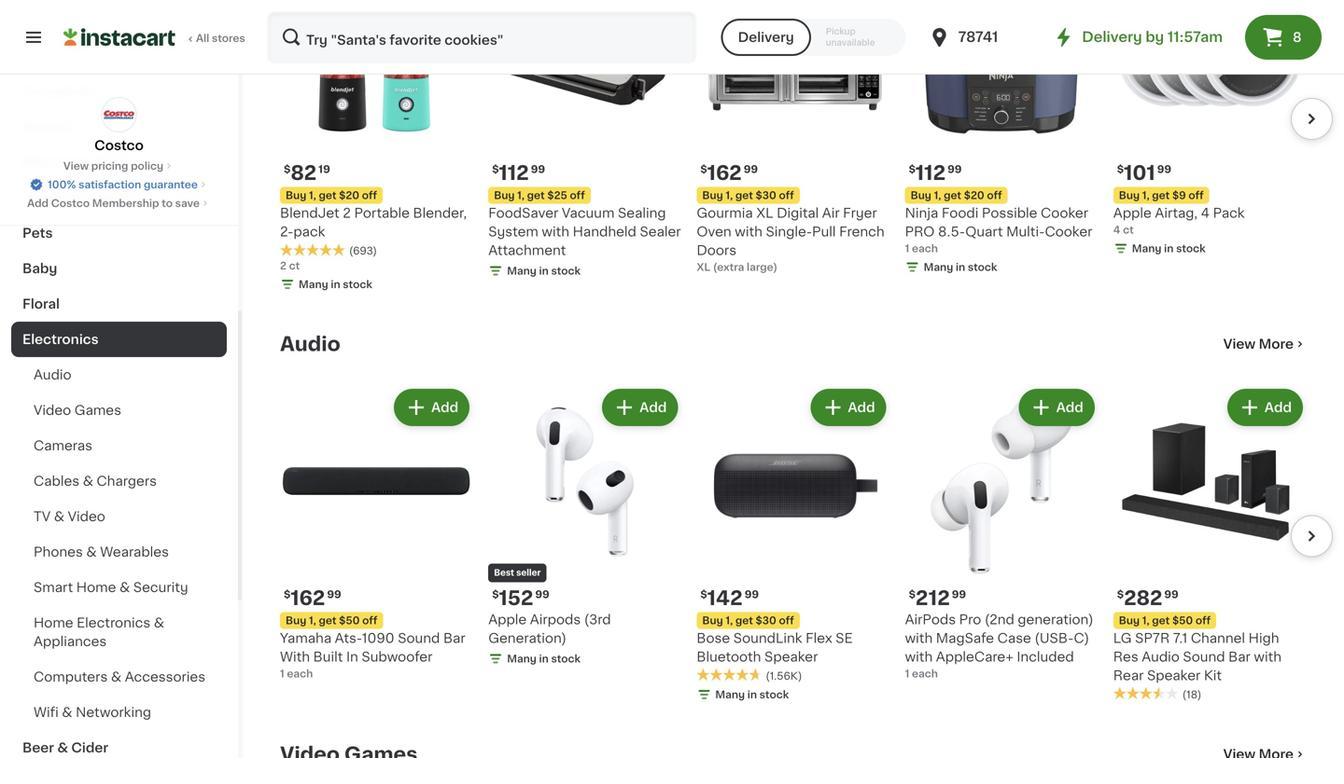 Task type: vqa. For each thing, say whether or not it's contained in the screenshot.
wifi
yes



Task type: describe. For each thing, give the bounding box(es) containing it.
included
[[1017, 651, 1074, 664]]

stock down quart at the right
[[968, 262, 997, 273]]

2 add button from the left
[[604, 391, 676, 425]]

foodsaver
[[488, 207, 558, 220]]

seafood
[[74, 156, 131, 169]]

delivery for delivery
[[738, 31, 794, 44]]

add for yamaha ats-1090 sound bar with built in subwoofer
[[431, 402, 458, 415]]

electronics link
[[11, 322, 227, 357]]

99 inside $ 212 99
[[952, 590, 966, 600]]

bakery link
[[11, 109, 227, 145]]

with inside foodsaver vacuum sealing system with handheld sealer attachment
[[542, 226, 569, 239]]

many down generation)
[[507, 654, 537, 664]]

4 add button from the left
[[1021, 391, 1093, 425]]

high
[[1248, 632, 1279, 645]]

snacks & candy
[[22, 191, 133, 204]]

99 for bose soundlink flex se bluetooth speaker
[[745, 590, 759, 600]]

buy for ninja foodi possible cooker pro 8.5-quart multi-cooker
[[911, 191, 931, 201]]

1 for 8.5-
[[905, 244, 909, 254]]

add button for 142
[[812, 391, 884, 425]]

$ 162 99 for yamaha
[[284, 589, 341, 608]]

stock down foodsaver vacuum sealing system with handheld sealer attachment
[[551, 266, 581, 276]]

best seller
[[494, 569, 541, 578]]

get for apple airtag, 4 pack
[[1152, 191, 1170, 201]]

ninja foodi possible cooker pro 8.5-quart multi-cooker 1 each
[[905, 207, 1092, 254]]

all stores
[[196, 33, 245, 43]]

99 for ninja foodi possible cooker pro 8.5-quart multi-cooker
[[947, 164, 962, 175]]

built
[[313, 651, 343, 664]]

$30 for 142
[[756, 616, 776, 626]]

buy for bose soundlink flex se bluetooth speaker
[[702, 616, 723, 626]]

view more link
[[1223, 335, 1307, 354]]

product group containing 142
[[697, 386, 890, 706]]

apple for apple airtag, 4 pack 4 ct
[[1113, 207, 1152, 220]]

blendjet
[[280, 207, 339, 220]]

$ 112 99 for ninja foodi possible cooker pro 8.5-quart multi-cooker
[[909, 164, 962, 183]]

$50 for 282
[[1172, 616, 1193, 626]]

get for blendjet 2 portable blender, 2-pack
[[319, 191, 336, 201]]

in down generation)
[[539, 654, 549, 664]]

11:57am
[[1167, 30, 1223, 44]]

$ 152 99
[[492, 589, 549, 608]]

many in stock down (693)
[[299, 280, 372, 290]]

item carousel region containing 82
[[280, 0, 1333, 304]]

1 vertical spatial video
[[68, 511, 105, 524]]

1, for foodsaver vacuum sealing system with handheld sealer attachment
[[517, 191, 525, 201]]

gourmia
[[697, 207, 753, 220]]

& inside home electronics & appliances
[[154, 617, 164, 630]]

phones
[[34, 546, 83, 559]]

speaker inside bose soundlink flex se bluetooth speaker
[[764, 651, 818, 664]]

digital
[[777, 207, 819, 220]]

security
[[133, 581, 188, 595]]

99 for yamaha ats-1090 sound bar with built in subwoofer
[[327, 590, 341, 600]]

99 for apple airtag, 4 pack
[[1157, 164, 1171, 175]]

meat & seafood
[[22, 156, 131, 169]]

airtag,
[[1155, 207, 1197, 220]]

phones & wearables link
[[11, 535, 227, 570]]

chargers
[[97, 475, 157, 488]]

& for networking
[[62, 707, 72, 720]]

1 vertical spatial audio
[[34, 369, 71, 382]]

78741 button
[[928, 11, 1040, 63]]

view for view more
[[1223, 338, 1256, 351]]

many down bluetooth
[[715, 690, 745, 700]]

handheld
[[573, 226, 636, 239]]

apple for apple airpods (3rd generation)
[[488, 614, 527, 627]]

household link
[[11, 74, 227, 109]]

cables & chargers
[[34, 475, 157, 488]]

off for apple airtag, 4 pack
[[1189, 191, 1204, 201]]

in
[[346, 651, 358, 664]]

airpods pro (2nd generation) with magsafe case (usb-c) with applecare+ included 1 each
[[905, 614, 1094, 679]]

each inside the airpods pro (2nd generation) with magsafe case (usb-c) with applecare+ included 1 each
[[912, 669, 938, 679]]

many in stock down attachment
[[507, 266, 581, 276]]

yamaha
[[280, 632, 331, 645]]

& for seafood
[[60, 156, 71, 169]]

8.5-
[[938, 226, 965, 239]]

0 vertical spatial video
[[34, 404, 71, 417]]

add for apple airpods (3rd generation)
[[639, 402, 667, 415]]

possible
[[982, 207, 1037, 220]]

& for chargers
[[83, 475, 93, 488]]

many down 'apple airtag, 4 pack 4 ct'
[[1132, 244, 1162, 254]]

view more
[[1223, 338, 1294, 351]]

pro
[[905, 226, 935, 239]]

buy for foodsaver vacuum sealing system with handheld sealer attachment
[[494, 191, 515, 201]]

video games link
[[11, 393, 227, 428]]

7.1
[[1173, 632, 1187, 645]]

blender,
[[413, 207, 467, 220]]

1, for apple airtag, 4 pack
[[1142, 191, 1149, 201]]

service type group
[[721, 19, 906, 56]]

flex
[[806, 632, 832, 645]]

doors
[[697, 244, 736, 257]]

in down blendjet 2 portable blender, 2-pack in the left of the page
[[331, 280, 340, 290]]

add for airpods pro (2nd generation) with magsafe case (usb-c) with applecare+ included
[[1056, 402, 1083, 415]]

lg
[[1113, 632, 1132, 645]]

in down bluetooth
[[747, 690, 757, 700]]

$ for lg sp7r 7.1 channel high res audio sound bar with rear speaker kit
[[1117, 590, 1124, 600]]

vacuum
[[562, 207, 614, 220]]

pro
[[959, 614, 981, 627]]

get for gourmia xl digital air fryer oven with single-pull french doors
[[735, 191, 753, 201]]

1, for bose soundlink flex se bluetooth speaker
[[726, 616, 733, 626]]

& for candy
[[74, 191, 85, 204]]

add for lg sp7r 7.1 channel high res audio sound bar with rear speaker kit
[[1264, 402, 1292, 415]]

buy 1, get $20 off for 82
[[286, 191, 377, 201]]

add button for 282
[[1229, 391, 1301, 425]]

stock down (693)
[[343, 280, 372, 290]]

& inside smart home & security link
[[119, 581, 130, 595]]

buy 1, get $9 off
[[1119, 191, 1204, 201]]

system
[[488, 226, 538, 239]]

in down attachment
[[539, 266, 549, 276]]

$20 for 112
[[964, 191, 984, 201]]

$ 101 99
[[1117, 164, 1171, 183]]

meat
[[22, 156, 57, 169]]

1 horizontal spatial costco
[[94, 139, 144, 152]]

membership
[[92, 198, 159, 209]]

1 vertical spatial xl
[[697, 262, 710, 273]]

pets link
[[11, 216, 227, 251]]

buy 1, get $30 off for 162
[[702, 191, 794, 201]]

off for gourmia xl digital air fryer oven with single-pull french doors
[[779, 191, 794, 201]]

best
[[494, 569, 514, 578]]

0 vertical spatial cooker
[[1041, 207, 1088, 220]]

ats-
[[335, 632, 362, 645]]

foodsaver vacuum sealing system with handheld sealer attachment
[[488, 207, 681, 257]]

home electronics & appliances
[[34, 617, 164, 649]]

0 horizontal spatial 4
[[1113, 225, 1120, 235]]

appliances
[[34, 636, 107, 649]]

buy 1, get $20 off for 112
[[911, 191, 1002, 201]]

in down 'apple airtag, 4 pack 4 ct'
[[1164, 244, 1174, 254]]

costco logo image
[[101, 97, 137, 133]]

in down 8.5-
[[956, 262, 965, 273]]

off for yamaha ats-1090 sound bar with built in subwoofer
[[362, 616, 377, 626]]

0 vertical spatial 4
[[1201, 207, 1210, 220]]

1 for with
[[280, 669, 284, 679]]

152
[[499, 589, 533, 608]]

buy for yamaha ats-1090 sound bar with built in subwoofer
[[286, 616, 306, 626]]

stock down 'apple airtag, 4 pack 4 ct'
[[1176, 244, 1206, 254]]

$ inside $ 152 99
[[492, 590, 499, 600]]

100% satisfaction guarantee button
[[29, 174, 209, 192]]

guarantee
[[144, 180, 198, 190]]

sealing
[[618, 207, 666, 220]]

$20 for 82
[[339, 191, 359, 201]]

$ for blendjet 2 portable blender, 2-pack
[[284, 164, 291, 175]]

many in stock down "(1.56k)"
[[715, 690, 789, 700]]

with inside gourmia xl digital air fryer oven with single-pull french doors xl (extra large)
[[735, 226, 762, 239]]

audio link for video games link
[[11, 357, 227, 393]]

$ for foodsaver vacuum sealing system with handheld sealer attachment
[[492, 164, 499, 175]]

beer & cider
[[22, 742, 108, 755]]

wifi & networking link
[[11, 695, 227, 731]]

buy for blendjet 2 portable blender, 2-pack
[[286, 191, 306, 201]]

many in stock down generation)
[[507, 654, 581, 664]]

stock down apple airpods (3rd generation)
[[551, 654, 581, 664]]

112 for ninja foodi possible cooker pro 8.5-quart multi-cooker
[[916, 164, 946, 183]]

wifi & networking
[[34, 707, 151, 720]]

foodi
[[942, 207, 978, 220]]

pack
[[293, 226, 325, 239]]

off for lg sp7r 7.1 channel high res audio sound bar with rear speaker kit
[[1196, 616, 1211, 626]]

each for with
[[287, 669, 313, 679]]

(extra
[[713, 262, 744, 273]]

generation)
[[1018, 614, 1094, 627]]

bose soundlink flex se bluetooth speaker
[[697, 632, 853, 664]]

1, for gourmia xl digital air fryer oven with single-pull french doors
[[726, 191, 733, 201]]

buy for lg sp7r 7.1 channel high res audio sound bar with rear speaker kit
[[1119, 616, 1140, 626]]

airpods
[[530, 614, 581, 627]]

sound inside lg sp7r 7.1 channel high res audio sound bar with rear speaker kit
[[1183, 651, 1225, 664]]

2-
[[280, 226, 293, 239]]

pull
[[812, 226, 836, 239]]

many down 2 ct
[[299, 280, 328, 290]]

tv & video
[[34, 511, 105, 524]]

product group containing 162
[[280, 386, 473, 682]]

audio inside lg sp7r 7.1 channel high res audio sound bar with rear speaker kit
[[1142, 651, 1180, 664]]

yamaha ats-1090 sound bar with built in subwoofer 1 each
[[280, 632, 465, 679]]

(2nd
[[985, 614, 1014, 627]]

1, for ninja foodi possible cooker pro 8.5-quart multi-cooker
[[934, 191, 941, 201]]

more
[[1259, 338, 1294, 351]]

all
[[196, 33, 209, 43]]

snacks
[[22, 191, 71, 204]]

& for video
[[54, 511, 64, 524]]

buy 1, get $25 off
[[494, 191, 585, 201]]

many down attachment
[[507, 266, 537, 276]]

$ for gourmia xl digital air fryer oven with single-pull french doors
[[700, 164, 707, 175]]

sealer
[[640, 226, 681, 239]]

by
[[1146, 30, 1164, 44]]

$ 282 99
[[1117, 589, 1179, 608]]

off for blendjet 2 portable blender, 2-pack
[[362, 191, 377, 201]]

buy for gourmia xl digital air fryer oven with single-pull french doors
[[702, 191, 723, 201]]

fryer
[[843, 207, 877, 220]]

apple airtag, 4 pack 4 ct
[[1113, 207, 1245, 235]]

floral link
[[11, 287, 227, 322]]

instacart logo image
[[63, 26, 175, 49]]



Task type: locate. For each thing, give the bounding box(es) containing it.
0 horizontal spatial sound
[[398, 632, 440, 645]]

with inside lg sp7r 7.1 channel high res audio sound bar with rear speaker kit
[[1254, 651, 1281, 664]]

$20 up "foodi"
[[964, 191, 984, 201]]

get up ats-
[[319, 616, 336, 626]]

1 down with
[[280, 669, 284, 679]]

pack
[[1213, 207, 1245, 220]]

apple inside apple airpods (3rd generation)
[[488, 614, 527, 627]]

item carousel region containing 162
[[280, 378, 1333, 714]]

1 horizontal spatial audio link
[[280, 333, 340, 356]]

to
[[162, 198, 173, 209]]

2 vertical spatial audio
[[1142, 651, 1180, 664]]

buy up the bose
[[702, 616, 723, 626]]

1 vertical spatial buy 1, get $30 off
[[702, 616, 794, 626]]

0 horizontal spatial speaker
[[764, 651, 818, 664]]

1 add button from the left
[[396, 391, 468, 425]]

0 horizontal spatial costco
[[51, 198, 90, 209]]

off right $9
[[1189, 191, 1204, 201]]

1 $ 112 99 from the left
[[492, 164, 545, 183]]

audio link
[[280, 333, 340, 356], [11, 357, 227, 393]]

99 right 212
[[952, 590, 966, 600]]

$50 up 7.1
[[1172, 616, 1193, 626]]

$ up the buy 1, get $9 off at right top
[[1117, 164, 1124, 175]]

buy
[[286, 191, 306, 201], [702, 191, 723, 201], [494, 191, 515, 201], [911, 191, 931, 201], [1119, 191, 1140, 201], [286, 616, 306, 626], [702, 616, 723, 626], [1119, 616, 1140, 626]]

1, up the gourmia
[[726, 191, 733, 201]]

& inside computers & accessories link
[[111, 671, 121, 684]]

bar down channel
[[1228, 651, 1250, 664]]

0 vertical spatial sound
[[398, 632, 440, 645]]

1, for yamaha ats-1090 sound bar with built in subwoofer
[[309, 616, 316, 626]]

video down 'cables & chargers'
[[68, 511, 105, 524]]

1 horizontal spatial delivery
[[1082, 30, 1142, 44]]

get left $25
[[527, 191, 545, 201]]

1, up 'foodsaver'
[[517, 191, 525, 201]]

0 vertical spatial speaker
[[764, 651, 818, 664]]

0 vertical spatial $30
[[756, 191, 776, 201]]

speaker inside lg sp7r 7.1 channel high res audio sound bar with rear speaker kit
[[1147, 670, 1201, 683]]

buy for apple airtag, 4 pack
[[1119, 191, 1140, 201]]

$ 212 99
[[909, 589, 966, 608]]

ct down 2-
[[289, 261, 300, 271]]

1 vertical spatial speaker
[[1147, 670, 1201, 683]]

2 inside blendjet 2 portable blender, 2-pack
[[343, 207, 351, 220]]

sp7r
[[1135, 632, 1170, 645]]

buy up the gourmia
[[702, 191, 723, 201]]

2 product group from the left
[[488, 386, 682, 671]]

100% satisfaction guarantee
[[48, 180, 198, 190]]

$ 82 19
[[284, 164, 330, 183]]

1 horizontal spatial view
[[1223, 338, 1256, 351]]

1, for lg sp7r 7.1 channel high res audio sound bar with rear speaker kit
[[1142, 616, 1149, 626]]

get for lg sp7r 7.1 channel high res audio sound bar with rear speaker kit
[[1152, 616, 1170, 626]]

3 product group from the left
[[697, 386, 890, 706]]

$ inside $ 101 99
[[1117, 164, 1124, 175]]

view up 100% at the left top of the page
[[63, 161, 89, 171]]

99 for lg sp7r 7.1 channel high res audio sound bar with rear speaker kit
[[1164, 590, 1179, 600]]

buy up ninja
[[911, 191, 931, 201]]

buy up lg
[[1119, 616, 1140, 626]]

99 inside $ 282 99
[[1164, 590, 1179, 600]]

& right tv
[[54, 511, 64, 524]]

2 left portable
[[343, 207, 351, 220]]

$ up the airpods
[[909, 590, 916, 600]]

home up appliances at bottom
[[34, 617, 73, 630]]

xl
[[756, 207, 773, 220], [697, 262, 710, 273]]

100%
[[48, 180, 76, 190]]

1, up ninja
[[934, 191, 941, 201]]

$ left 19
[[284, 164, 291, 175]]

1 vertical spatial sound
[[1183, 651, 1225, 664]]

ct inside 'apple airtag, 4 pack 4 ct'
[[1123, 225, 1134, 235]]

$ 112 99 for foodsaver vacuum sealing system with handheld sealer attachment
[[492, 164, 545, 183]]

1 vertical spatial audio link
[[11, 357, 227, 393]]

apple down the buy 1, get $9 off at right top
[[1113, 207, 1152, 220]]

delivery inside delivery by 11:57am link
[[1082, 30, 1142, 44]]

view inside view pricing policy 'link'
[[63, 161, 89, 171]]

& inside beer & cider link
[[57, 742, 68, 755]]

with
[[280, 651, 310, 664]]

1, up blendjet
[[309, 191, 316, 201]]

0 vertical spatial view
[[63, 161, 89, 171]]

buy 1, get $50 off up ats-
[[286, 616, 377, 626]]

1 horizontal spatial 2
[[343, 207, 351, 220]]

& for cider
[[57, 742, 68, 755]]

baby link
[[11, 251, 227, 287]]

2 down 2-
[[280, 261, 286, 271]]

view inside view more link
[[1223, 338, 1256, 351]]

0 horizontal spatial home
[[34, 617, 73, 630]]

speaker up "(1.56k)"
[[764, 651, 818, 664]]

$
[[284, 164, 291, 175], [700, 164, 707, 175], [492, 164, 499, 175], [909, 164, 916, 175], [1117, 164, 1124, 175], [284, 590, 291, 600], [700, 590, 707, 600], [492, 590, 499, 600], [909, 590, 916, 600], [1117, 590, 1124, 600]]

meat & seafood link
[[11, 145, 227, 180]]

1 down 'pro' on the right top of the page
[[905, 244, 909, 254]]

1 horizontal spatial $ 112 99
[[909, 164, 962, 183]]

1 vertical spatial view
[[1223, 338, 1256, 351]]

home inside home electronics & appliances
[[34, 617, 73, 630]]

sound up subwoofer
[[398, 632, 440, 645]]

2 112 from the left
[[916, 164, 946, 183]]

101
[[1124, 164, 1155, 183]]

networking
[[76, 707, 151, 720]]

off for foodsaver vacuum sealing system with handheld sealer attachment
[[570, 191, 585, 201]]

smart home & security link
[[11, 570, 227, 606]]

$30 up single-
[[756, 191, 776, 201]]

case
[[997, 632, 1031, 645]]

0 horizontal spatial 112
[[499, 164, 529, 183]]

212
[[916, 589, 950, 608]]

buy 1, get $30 off up soundlink
[[702, 616, 794, 626]]

$ 112 99 up ninja
[[909, 164, 962, 183]]

1 horizontal spatial 162
[[707, 164, 742, 183]]

item carousel region
[[280, 0, 1333, 304], [280, 378, 1333, 714]]

& right cables
[[83, 475, 93, 488]]

1 $30 from the top
[[756, 191, 776, 201]]

household
[[22, 85, 96, 98]]

$ 162 99 up the gourmia
[[700, 164, 758, 183]]

electronics inside home electronics & appliances
[[77, 617, 150, 630]]

$ 162 99 up yamaha
[[284, 589, 341, 608]]

buy 1, get $50 off for 282
[[1119, 616, 1211, 626]]

99 inside $ 152 99
[[535, 590, 549, 600]]

0 horizontal spatial delivery
[[738, 31, 794, 44]]

& up networking
[[111, 671, 121, 684]]

electronics inside electronics link
[[22, 333, 99, 346]]

sound inside yamaha ats-1090 sound bar with built in subwoofer 1 each
[[398, 632, 440, 645]]

0 horizontal spatial $50
[[339, 616, 360, 626]]

19
[[318, 164, 330, 175]]

0 horizontal spatial xl
[[697, 262, 710, 273]]

1 horizontal spatial sound
[[1183, 651, 1225, 664]]

1 horizontal spatial xl
[[756, 207, 773, 220]]

1 down the airpods
[[905, 669, 909, 679]]

& right the "wifi"
[[62, 707, 72, 720]]

& inside snacks & candy link
[[74, 191, 85, 204]]

buy 1, get $50 off for 162
[[286, 616, 377, 626]]

get up blendjet
[[319, 191, 336, 201]]

4
[[1201, 207, 1210, 220], [1113, 225, 1120, 235]]

0 vertical spatial electronics
[[22, 333, 99, 346]]

1 vertical spatial home
[[34, 617, 73, 630]]

tv & video link
[[11, 499, 227, 535]]

2 $ 112 99 from the left
[[909, 164, 962, 183]]

buy 1, get $20 off
[[286, 191, 377, 201], [911, 191, 1002, 201]]

1 buy 1, get $30 off from the top
[[702, 191, 794, 201]]

candy
[[88, 191, 133, 204]]

1 horizontal spatial home
[[76, 581, 116, 595]]

many
[[1132, 244, 1162, 254], [924, 262, 953, 273], [507, 266, 537, 276], [299, 280, 328, 290], [507, 654, 537, 664], [715, 690, 745, 700]]

0 vertical spatial 2
[[343, 207, 351, 220]]

162 for gourmia
[[707, 164, 742, 183]]

1 inside the airpods pro (2nd generation) with magsafe case (usb-c) with applecare+ included 1 each
[[905, 669, 909, 679]]

& up 100% at the left top of the page
[[60, 156, 71, 169]]

None search field
[[267, 11, 697, 63]]

1 buy 1, get $20 off from the left
[[286, 191, 377, 201]]

buy up blendjet
[[286, 191, 306, 201]]

ct down the buy 1, get $9 off at right top
[[1123, 225, 1134, 235]]

5 add button from the left
[[1229, 391, 1301, 425]]

off for ninja foodi possible cooker pro 8.5-quart multi-cooker
[[987, 191, 1002, 201]]

view for view pricing policy
[[63, 161, 89, 171]]

1 vertical spatial bar
[[1228, 651, 1250, 664]]

buy down 101
[[1119, 191, 1140, 201]]

1 horizontal spatial $ 162 99
[[700, 164, 758, 183]]

off up channel
[[1196, 616, 1211, 626]]

0 horizontal spatial buy 1, get $50 off
[[286, 616, 377, 626]]

1 vertical spatial $30
[[756, 616, 776, 626]]

& inside meat & seafood link
[[60, 156, 71, 169]]

1 horizontal spatial ct
[[1123, 225, 1134, 235]]

1,
[[309, 191, 316, 201], [726, 191, 733, 201], [517, 191, 525, 201], [934, 191, 941, 201], [1142, 191, 1149, 201], [309, 616, 316, 626], [726, 616, 733, 626], [1142, 616, 1149, 626]]

$ for ninja foodi possible cooker pro 8.5-quart multi-cooker
[[909, 164, 916, 175]]

audio link for view more link
[[280, 333, 340, 356]]

2 item carousel region from the top
[[280, 378, 1333, 714]]

99 down seller
[[535, 590, 549, 600]]

1 horizontal spatial apple
[[1113, 207, 1152, 220]]

0 vertical spatial buy 1, get $30 off
[[702, 191, 794, 201]]

$30 for 162
[[756, 191, 776, 201]]

99 for gourmia xl digital air fryer oven with single-pull french doors
[[744, 164, 758, 175]]

& inside cables & chargers link
[[83, 475, 93, 488]]

1, up yamaha
[[309, 616, 316, 626]]

1 horizontal spatial $20
[[964, 191, 984, 201]]

0 vertical spatial apple
[[1113, 207, 1152, 220]]

large)
[[747, 262, 777, 273]]

1 vertical spatial item carousel region
[[280, 378, 1333, 714]]

delivery by 11:57am link
[[1052, 26, 1223, 49]]

audio link down 2 ct
[[280, 333, 340, 356]]

pets
[[22, 227, 53, 240]]

computers
[[34, 671, 108, 684]]

delivery for delivery by 11:57am
[[1082, 30, 1142, 44]]

2 buy 1, get $30 off from the top
[[702, 616, 794, 626]]

games
[[74, 404, 121, 417]]

cooker
[[1041, 207, 1088, 220], [1045, 226, 1092, 239]]

each down applecare+
[[912, 669, 938, 679]]

buy 1, get $30 off up the gourmia
[[702, 191, 794, 201]]

video games
[[34, 404, 121, 417]]

0 horizontal spatial audio link
[[11, 357, 227, 393]]

ninja
[[905, 207, 938, 220]]

get for yamaha ats-1090 sound bar with built in subwoofer
[[319, 616, 336, 626]]

1 vertical spatial $ 162 99
[[284, 589, 341, 608]]

& inside phones & wearables link
[[86, 546, 97, 559]]

112
[[499, 164, 529, 183], [916, 164, 946, 183]]

0 vertical spatial $ 162 99
[[700, 164, 758, 183]]

1 vertical spatial electronics
[[77, 617, 150, 630]]

rear
[[1113, 670, 1144, 683]]

costco link
[[94, 97, 144, 155]]

162 up yamaha
[[291, 589, 325, 608]]

1 horizontal spatial speaker
[[1147, 670, 1201, 683]]

off up soundlink
[[779, 616, 794, 626]]

costco
[[94, 139, 144, 152], [51, 198, 90, 209]]

99 up ats-
[[327, 590, 341, 600]]

product group containing 152
[[488, 386, 682, 671]]

0 vertical spatial ct
[[1123, 225, 1134, 235]]

2 $50 from the left
[[1172, 616, 1193, 626]]

all stores link
[[63, 11, 246, 63]]

$ for bose soundlink flex se bluetooth speaker
[[700, 590, 707, 600]]

0 horizontal spatial 162
[[291, 589, 325, 608]]

each for 8.5-
[[912, 244, 938, 254]]

1 horizontal spatial 4
[[1201, 207, 1210, 220]]

each down 'pro' on the right top of the page
[[912, 244, 938, 254]]

stock
[[1176, 244, 1206, 254], [968, 262, 997, 273], [551, 266, 581, 276], [343, 280, 372, 290], [551, 654, 581, 664], [759, 690, 789, 700]]

2 $30 from the top
[[756, 616, 776, 626]]

delivery inside delivery button
[[738, 31, 794, 44]]

many in stock down 8.5-
[[924, 262, 997, 273]]

1 $50 from the left
[[339, 616, 360, 626]]

0 vertical spatial 162
[[707, 164, 742, 183]]

delivery by 11:57am
[[1082, 30, 1223, 44]]

audio down 2 ct
[[280, 335, 340, 354]]

0 vertical spatial xl
[[756, 207, 773, 220]]

add inside add costco membership to save link
[[27, 198, 49, 209]]

$ 162 99 inside product group
[[284, 589, 341, 608]]

1, down $ 101 99
[[1142, 191, 1149, 201]]

1 vertical spatial costco
[[51, 198, 90, 209]]

4 product group from the left
[[905, 386, 1098, 682]]

audio
[[280, 335, 340, 354], [34, 369, 71, 382], [1142, 651, 1180, 664]]

2 buy 1, get $20 off from the left
[[911, 191, 1002, 201]]

buy 1, get $20 off down 19
[[286, 191, 377, 201]]

2 ct
[[280, 261, 300, 271]]

1 buy 1, get $50 off from the left
[[286, 616, 377, 626]]

0 vertical spatial item carousel region
[[280, 0, 1333, 304]]

wifi
[[34, 707, 59, 720]]

$ for apple airtag, 4 pack
[[1117, 164, 1124, 175]]

1 horizontal spatial buy 1, get $50 off
[[1119, 616, 1211, 626]]

each inside 'ninja foodi possible cooker pro 8.5-quart multi-cooker 1 each'
[[912, 244, 938, 254]]

video
[[34, 404, 71, 417], [68, 511, 105, 524]]

0 horizontal spatial $20
[[339, 191, 359, 201]]

seller
[[516, 569, 541, 578]]

add button for 162
[[396, 391, 468, 425]]

add for bose soundlink flex se bluetooth speaker
[[848, 402, 875, 415]]

subwoofer
[[362, 651, 433, 664]]

costco up view pricing policy 'link'
[[94, 139, 144, 152]]

162 for yamaha
[[291, 589, 325, 608]]

112 up the buy 1, get $25 off
[[499, 164, 529, 183]]

& for accessories
[[111, 671, 121, 684]]

2 horizontal spatial audio
[[1142, 651, 1180, 664]]

buy 1, get $20 off up "foodi"
[[911, 191, 1002, 201]]

view left more
[[1223, 338, 1256, 351]]

each inside yamaha ats-1090 sound bar with built in subwoofer 1 each
[[287, 669, 313, 679]]

get left $9
[[1152, 191, 1170, 201]]

soundlink
[[733, 632, 802, 645]]

get up the gourmia
[[735, 191, 753, 201]]

0 vertical spatial bar
[[443, 632, 465, 645]]

1 vertical spatial cooker
[[1045, 226, 1092, 239]]

smart
[[34, 581, 73, 595]]

99 up "foodi"
[[947, 164, 962, 175]]

99 for foodsaver vacuum sealing system with handheld sealer attachment
[[531, 164, 545, 175]]

& right phones
[[86, 546, 97, 559]]

1 horizontal spatial buy 1, get $20 off
[[911, 191, 1002, 201]]

product group containing 212
[[905, 386, 1098, 682]]

$ up yamaha
[[284, 590, 291, 600]]

multi-
[[1006, 226, 1045, 239]]

99
[[744, 164, 758, 175], [531, 164, 545, 175], [947, 164, 962, 175], [1157, 164, 1171, 175], [327, 590, 341, 600], [745, 590, 759, 600], [535, 590, 549, 600], [952, 590, 966, 600], [1164, 590, 1179, 600]]

0 horizontal spatial buy 1, get $20 off
[[286, 191, 377, 201]]

1 horizontal spatial bar
[[1228, 651, 1250, 664]]

off for bose soundlink flex se bluetooth speaker
[[779, 616, 794, 626]]

air
[[822, 207, 840, 220]]

$ up ninja
[[909, 164, 916, 175]]

$ inside $ 142 99
[[700, 590, 707, 600]]

& inside tv & video link
[[54, 511, 64, 524]]

0 horizontal spatial $ 112 99
[[492, 164, 545, 183]]

0 horizontal spatial 2
[[280, 261, 286, 271]]

Search field
[[269, 13, 695, 62]]

0 horizontal spatial bar
[[443, 632, 465, 645]]

0 horizontal spatial ct
[[289, 261, 300, 271]]

buy 1, get $50 off up the sp7r
[[1119, 616, 1211, 626]]

many down 8.5-
[[924, 262, 953, 273]]

blendjet 2 portable blender, 2-pack
[[280, 207, 467, 239]]

product group containing 282
[[1113, 386, 1307, 703]]

oven
[[697, 226, 731, 239]]

1 horizontal spatial audio
[[280, 335, 340, 354]]

162 inside product group
[[291, 589, 325, 608]]

$ for yamaha ats-1090 sound bar with built in subwoofer
[[284, 590, 291, 600]]

speaker
[[764, 651, 818, 664], [1147, 670, 1201, 683]]

0 vertical spatial audio
[[280, 335, 340, 354]]

5 product group from the left
[[1113, 386, 1307, 703]]

1 112 from the left
[[499, 164, 529, 183]]

1 horizontal spatial 112
[[916, 164, 946, 183]]

speaker up (18)
[[1147, 670, 1201, 683]]

beer
[[22, 742, 54, 755]]

1 vertical spatial 2
[[280, 261, 286, 271]]

(693)
[[349, 246, 377, 256]]

1 vertical spatial apple
[[488, 614, 527, 627]]

$50 for 162
[[339, 616, 360, 626]]

many in stock down 'apple airtag, 4 pack 4 ct'
[[1132, 244, 1206, 254]]

4 left pack
[[1201, 207, 1210, 220]]

1, down $ 142 99
[[726, 616, 733, 626]]

get for ninja foodi possible cooker pro 8.5-quart multi-cooker
[[944, 191, 961, 201]]

off right $25
[[570, 191, 585, 201]]

& down 100% at the left top of the page
[[74, 191, 85, 204]]

$ up lg
[[1117, 590, 1124, 600]]

0 horizontal spatial $ 162 99
[[284, 589, 341, 608]]

0 vertical spatial audio link
[[280, 333, 340, 356]]

&
[[60, 156, 71, 169], [74, 191, 85, 204], [83, 475, 93, 488], [54, 511, 64, 524], [86, 546, 97, 559], [119, 581, 130, 595], [154, 617, 164, 630], [111, 671, 121, 684], [62, 707, 72, 720], [57, 742, 68, 755]]

0 vertical spatial costco
[[94, 139, 144, 152]]

1 vertical spatial 162
[[291, 589, 325, 608]]

1 vertical spatial ct
[[289, 261, 300, 271]]

& down phones & wearables link
[[119, 581, 130, 595]]

0 horizontal spatial apple
[[488, 614, 527, 627]]

wearables
[[100, 546, 169, 559]]

3 add button from the left
[[812, 391, 884, 425]]

$30 inside product group
[[756, 616, 776, 626]]

$ up the bose
[[700, 590, 707, 600]]

in
[[1164, 244, 1174, 254], [956, 262, 965, 273], [539, 266, 549, 276], [331, 280, 340, 290], [539, 654, 549, 664], [747, 690, 757, 700]]

get for foodsaver vacuum sealing system with handheld sealer attachment
[[527, 191, 545, 201]]

magsafe
[[936, 632, 994, 645]]

1, for blendjet 2 portable blender, 2-pack
[[309, 191, 316, 201]]

0 horizontal spatial audio
[[34, 369, 71, 382]]

1 vertical spatial 4
[[1113, 225, 1120, 235]]

0 vertical spatial home
[[76, 581, 116, 595]]

(3rd
[[584, 614, 611, 627]]

& for wearables
[[86, 546, 97, 559]]

with
[[735, 226, 762, 239], [542, 226, 569, 239], [905, 632, 933, 645], [905, 651, 933, 664], [1254, 651, 1281, 664]]

1, up the sp7r
[[1142, 616, 1149, 626]]

1 item carousel region from the top
[[280, 0, 1333, 304]]

1090
[[362, 632, 394, 645]]

sound up kit
[[1183, 651, 1225, 664]]

2 $20 from the left
[[964, 191, 984, 201]]

$ inside $ 82 19
[[284, 164, 291, 175]]

2 buy 1, get $50 off from the left
[[1119, 616, 1211, 626]]

get for bose soundlink flex se bluetooth speaker
[[735, 616, 753, 626]]

99 right the 282
[[1164, 590, 1179, 600]]

$ 162 99 for gourmia
[[700, 164, 758, 183]]

112 for foodsaver vacuum sealing system with handheld sealer attachment
[[499, 164, 529, 183]]

xl up single-
[[756, 207, 773, 220]]

$ 112 99
[[492, 164, 545, 183], [909, 164, 962, 183]]

1 product group from the left
[[280, 386, 473, 682]]

policy
[[131, 161, 163, 171]]

delivery button
[[721, 19, 811, 56]]

1 $20 from the left
[[339, 191, 359, 201]]

stock down "(1.56k)"
[[759, 690, 789, 700]]

0 horizontal spatial view
[[63, 161, 89, 171]]

cooker up the multi-
[[1041, 207, 1088, 220]]

$ inside $ 282 99
[[1117, 590, 1124, 600]]

off up digital at the right top of the page
[[779, 191, 794, 201]]

apple down 152
[[488, 614, 527, 627]]

cider
[[71, 742, 108, 755]]

bluetooth
[[697, 651, 761, 664]]

bar inside yamaha ats-1090 sound bar with built in subwoofer 1 each
[[443, 632, 465, 645]]

delivery
[[1082, 30, 1142, 44], [738, 31, 794, 44]]

buy 1, get $30 off for 142
[[702, 616, 794, 626]]

$ 112 99 up the buy 1, get $25 off
[[492, 164, 545, 183]]

snacks & candy link
[[11, 180, 227, 216]]

get down $ 142 99
[[735, 616, 753, 626]]

cameras link
[[11, 428, 227, 464]]

product group
[[280, 386, 473, 682], [488, 386, 682, 671], [697, 386, 890, 706], [905, 386, 1098, 682], [1113, 386, 1307, 703]]

bakery
[[22, 120, 70, 133]]

99 inside $ 101 99
[[1157, 164, 1171, 175]]

costco down 100% at the left top of the page
[[51, 198, 90, 209]]

& inside wifi & networking link
[[62, 707, 72, 720]]

1 inside yamaha ats-1090 sound bar with built in subwoofer 1 each
[[280, 669, 284, 679]]

computers & accessories link
[[11, 660, 227, 695]]

bar inside lg sp7r 7.1 channel high res audio sound bar with rear speaker kit
[[1228, 651, 1250, 664]]

quart
[[965, 226, 1003, 239]]

$ inside $ 212 99
[[909, 590, 916, 600]]

99 inside $ 142 99
[[745, 590, 759, 600]]

$25
[[547, 191, 567, 201]]

sound
[[398, 632, 440, 645], [1183, 651, 1225, 664]]

get up "foodi"
[[944, 191, 961, 201]]

apple inside 'apple airtag, 4 pack 4 ct'
[[1113, 207, 1152, 220]]

1 horizontal spatial $50
[[1172, 616, 1193, 626]]

1 inside 'ninja foodi possible cooker pro 8.5-quart multi-cooker 1 each'
[[905, 244, 909, 254]]



